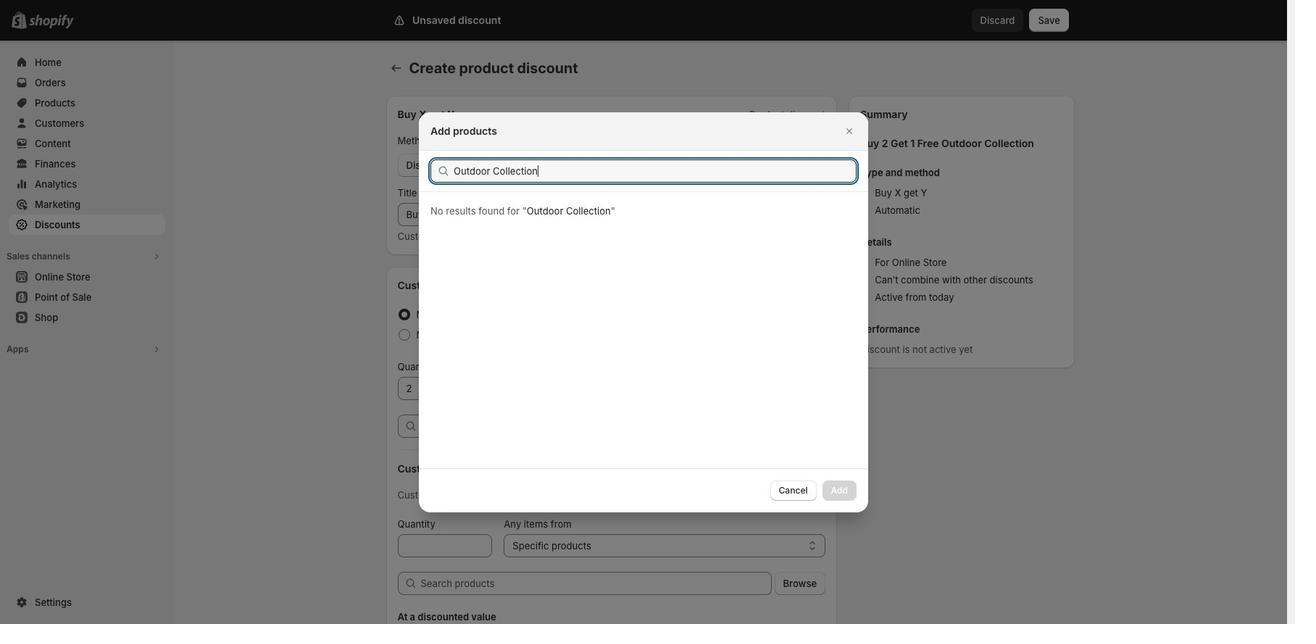 Task type: vqa. For each thing, say whether or not it's contained in the screenshot.
'dialog'
yes



Task type: describe. For each thing, give the bounding box(es) containing it.
shopify image
[[29, 15, 74, 29]]

Search products text field
[[454, 159, 857, 182]]



Task type: locate. For each thing, give the bounding box(es) containing it.
dialog
[[0, 112, 1288, 512]]



